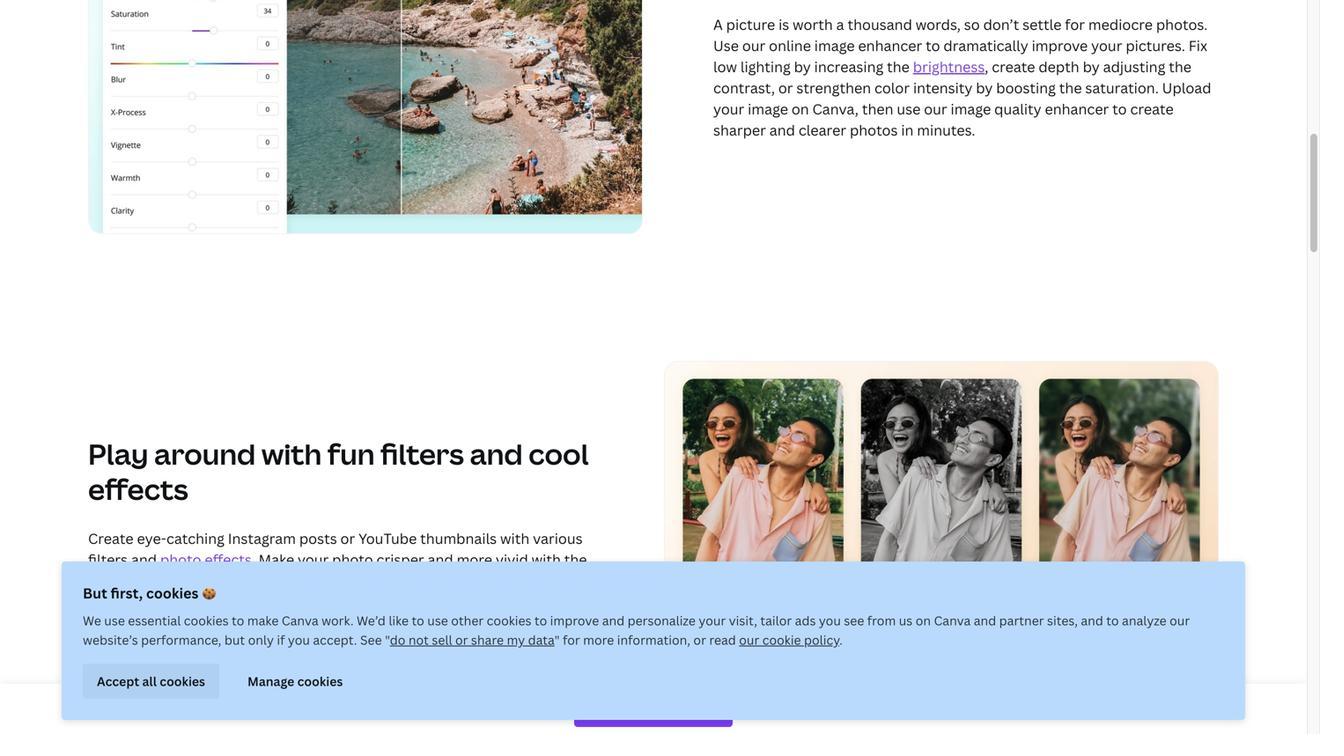 Task type: vqa. For each thing, say whether or not it's contained in the screenshot.
the Custom Text Field
no



Task type: describe. For each thing, give the bounding box(es) containing it.
intensity
[[914, 78, 973, 97]]

photos.
[[1157, 15, 1208, 34]]

your inside . make your photo crisper and more vivid with the afterglow filter, or convert it to a gorgeous
[[298, 551, 329, 570]]

analyze
[[1122, 613, 1167, 630]]

afterglow
[[88, 572, 154, 591]]

enhancer inside , create depth by adjusting the contrast, or strengthen color intensity by boosting the saturation. upload your image on canva, then use our image quality enhancer to create sharper and clearer photos in minutes.
[[1045, 99, 1110, 118]]

greyscale.
[[88, 593, 159, 612]]

fix
[[377, 614, 393, 633]]

website's
[[83, 632, 138, 649]]

fun
[[328, 435, 375, 473]]

performance,
[[141, 632, 221, 649]]

mediocre
[[1089, 15, 1153, 34]]

accept all cookies
[[97, 673, 205, 690]]

partner
[[1000, 613, 1045, 630]]

pictures.
[[1126, 36, 1186, 55]]

a
[[714, 15, 723, 34]]

click.
[[545, 635, 579, 654]]

with street or greyscale. you can also apply other image enhancements like retouch, blur , color change
[[88, 572, 580, 633]]

adjusting
[[1104, 57, 1166, 76]]

and inside create eye-catching instagram posts or youtube thumbnails with various filters and
[[131, 551, 157, 570]]

and focus. need a quick fix and enhancer for your photos? use auto enhance to instantly beautify your images in one click.
[[88, 614, 579, 654]]

1 photo from the left
[[160, 551, 201, 570]]

cookie
[[763, 632, 801, 649]]

, create depth by adjusting the contrast, or strengthen color intensity by boosting the saturation. upload your image on canva, then use our image quality enhancer to create sharper and clearer photos in minutes.
[[714, 57, 1212, 140]]

your right 'do'
[[415, 635, 446, 654]]

it
[[270, 572, 280, 591]]

visit,
[[729, 613, 758, 630]]

filters inside create eye-catching instagram posts or youtube thumbnails with various filters and
[[88, 551, 128, 570]]

we'd
[[357, 613, 386, 630]]

for inside a picture is worth a thousand words, so don't settle for mediocre photos. use our online image enhancer to dramatically improve your pictures. fix low lighting by increasing the
[[1065, 15, 1086, 34]]

quick
[[337, 614, 373, 633]]

a inside a picture is worth a thousand words, so don't settle for mediocre photos. use our online image enhancer to dramatically improve your pictures. fix low lighting by increasing the
[[837, 15, 845, 34]]

to inside a picture is worth a thousand words, so don't settle for mediocre photos. use our online image enhancer to dramatically improve your pictures. fix low lighting by increasing the
[[926, 36, 941, 55]]

other inside we use essential cookies to make canva work. we'd like to use other cookies to improve and personalize your visit, tailor ads you see from us on canva and partner sites, and to analyze our website's performance, but only if you accept. see "
[[451, 613, 484, 630]]

accept all cookies button
[[83, 664, 219, 700]]

quality
[[995, 99, 1042, 118]]

and inside . make your photo crisper and more vivid with the afterglow filter, or convert it to a gorgeous
[[428, 551, 454, 570]]

information,
[[617, 632, 691, 649]]

your inside a picture is worth a thousand words, so don't settle for mediocre photos. use our online image enhancer to dramatically improve your pictures. fix low lighting by increasing the
[[1092, 36, 1123, 55]]

we
[[83, 613, 101, 630]]

improve inside we use essential cookies to make canva work. we'd like to use other cookies to improve and personalize your visit, tailor ads you see from us on canva and partner sites, and to analyze our website's performance, but only if you accept. see "
[[550, 613, 599, 630]]

and inside , create depth by adjusting the contrast, or strengthen color intensity by boosting the saturation. upload your image on canva, then use our image quality enhancer to create sharper and clearer photos in minutes.
[[770, 121, 796, 140]]

blur
[[88, 614, 114, 633]]

personalize
[[628, 613, 696, 630]]

vivid
[[496, 551, 528, 570]]

by inside a picture is worth a thousand words, so don't settle for mediocre photos. use our online image enhancer to dramatically improve your pictures. fix low lighting by increasing the
[[794, 57, 811, 76]]

cookies up color change link
[[146, 584, 199, 603]]

with inside play around with fun filters and cool effects
[[262, 435, 322, 473]]

posts
[[299, 529, 337, 548]]

is
[[779, 15, 790, 34]]

a picture is worth a thousand words, so don't settle for mediocre photos. use our online image enhancer to dramatically improve your pictures. fix low lighting by increasing the
[[714, 15, 1208, 76]]

gorgeous
[[313, 572, 375, 591]]

2 canva from the left
[[934, 613, 971, 630]]

crisper
[[377, 551, 424, 570]]

increasing
[[815, 57, 884, 76]]

. make your photo crisper and more vivid with the afterglow filter, or convert it to a gorgeous
[[88, 551, 587, 591]]

policy
[[804, 632, 840, 649]]

minutes.
[[917, 121, 976, 140]]

but first, cookies 🍪
[[83, 584, 216, 603]]

create
[[88, 529, 134, 548]]

the down depth on the top right
[[1060, 78, 1082, 97]]

image enhancer feature card 1 image
[[88, 0, 643, 234]]

don't
[[984, 15, 1020, 34]]

you
[[162, 593, 187, 612]]

and inside play around with fun filters and cool effects
[[470, 435, 523, 473]]

or right sell
[[455, 632, 468, 649]]

instantly
[[291, 635, 351, 654]]

play around with fun filters and cool effects
[[88, 435, 589, 509]]

image inside a picture is worth a thousand words, so don't settle for mediocre photos. use our online image enhancer to dramatically improve your pictures. fix low lighting by increasing the
[[815, 36, 855, 55]]

0 horizontal spatial create
[[992, 57, 1036, 76]]

a inside and focus. need a quick fix and enhancer for your photos? use auto enhance to instantly beautify your images in one click.
[[326, 614, 334, 633]]

youtube
[[359, 529, 417, 548]]

from
[[868, 613, 896, 630]]

words,
[[916, 15, 961, 34]]

like inside the with street or greyscale. you can also apply other image enhancements like retouch, blur , color change
[[480, 593, 503, 612]]

with inside the with street or greyscale. you can also apply other image enhancements like retouch, blur , color change
[[487, 572, 517, 591]]

thumbnails
[[420, 529, 497, 548]]

fix
[[1189, 36, 1208, 55]]

1 horizontal spatial use
[[428, 613, 448, 630]]

to inside and focus. need a quick fix and enhancer for your photos? use auto enhance to instantly beautify your images in one click.
[[273, 635, 288, 654]]

in inside and focus. need a quick fix and enhancer for your photos? use auto enhance to instantly beautify your images in one click.
[[500, 635, 512, 654]]

color inside , create depth by adjusting the contrast, or strengthen color intensity by boosting the saturation. upload your image on canva, then use our image quality enhancer to create sharper and clearer photos in minutes.
[[875, 78, 910, 97]]

photo effects
[[160, 551, 252, 570]]

a inside . make your photo crisper and more vivid with the afterglow filter, or convert it to a gorgeous
[[301, 572, 309, 591]]

for for and focus. need a quick fix and enhancer for your photos? use auto enhance to instantly beautify your images in one click.
[[493, 614, 513, 633]]

your inside , create depth by adjusting the contrast, or strengthen color intensity by boosting the saturation. upload your image on canva, then use our image quality enhancer to create sharper and clearer photos in minutes.
[[714, 99, 745, 118]]

see
[[360, 632, 382, 649]]

enhancer inside and focus. need a quick fix and enhancer for your photos? use auto enhance to instantly beautify your images in one click.
[[425, 614, 489, 633]]

around
[[154, 435, 256, 473]]

photo effects link
[[160, 551, 252, 570]]

. inside . make your photo crisper and more vivid with the afterglow filter, or convert it to a gorgeous
[[252, 551, 255, 570]]

low
[[714, 57, 737, 76]]

upload
[[1163, 78, 1212, 97]]

manage cookies button
[[234, 664, 357, 700]]

for for do not sell or share my data " for more information, or read our cookie policy .
[[563, 632, 580, 649]]

work.
[[322, 613, 354, 630]]

share
[[471, 632, 504, 649]]

enhancer inside a picture is worth a thousand words, so don't settle for mediocre photos. use our online image enhancer to dramatically improve your pictures. fix low lighting by increasing the
[[859, 36, 923, 55]]

1 horizontal spatial by
[[976, 78, 993, 97]]

cookies inside 'button'
[[297, 673, 343, 690]]

convert
[[214, 572, 267, 591]]

photos?
[[88, 635, 143, 654]]

filter,
[[158, 572, 192, 591]]

1 horizontal spatial .
[[840, 632, 843, 649]]

create eye-catching instagram posts or youtube thumbnails with various filters and
[[88, 529, 583, 570]]

accept
[[97, 673, 139, 690]]

make
[[247, 613, 279, 630]]

use inside a picture is worth a thousand words, so don't settle for mediocre photos. use our online image enhancer to dramatically improve your pictures. fix low lighting by increasing the
[[714, 36, 739, 55]]

sharper
[[714, 121, 766, 140]]

boosting
[[997, 78, 1056, 97]]

0 horizontal spatial use
[[104, 613, 125, 630]]

use inside and focus. need a quick fix and enhancer for your photos? use auto enhance to instantly beautify your images in one click.
[[147, 635, 172, 654]]

thousand
[[848, 15, 913, 34]]

on inside , create depth by adjusting the contrast, or strengthen color intensity by boosting the saturation. upload your image on canva, then use our image quality enhancer to create sharper and clearer photos in minutes.
[[792, 99, 809, 118]]

catching
[[166, 529, 225, 548]]

brightness
[[913, 57, 985, 76]]

brightness link
[[913, 57, 985, 76]]

only
[[248, 632, 274, 649]]

more inside . make your photo crisper and more vivid with the afterglow filter, or convert it to a gorgeous
[[457, 551, 493, 570]]

color inside the with street or greyscale. you can also apply other image enhancements like retouch, blur , color change
[[121, 614, 157, 633]]

images
[[449, 635, 496, 654]]

see
[[844, 613, 865, 630]]

, inside , create depth by adjusting the contrast, or strengthen color intensity by boosting the saturation. upload your image on canva, then use our image quality enhancer to create sharper and clearer photos in minutes.
[[985, 57, 989, 76]]

manage
[[248, 673, 295, 690]]



Task type: locate. For each thing, give the bounding box(es) containing it.
0 vertical spatial filters
[[381, 435, 464, 473]]

color
[[875, 78, 910, 97], [121, 614, 157, 633]]

the inside . make your photo crisper and more vivid with the afterglow filter, or convert it to a gorgeous
[[565, 551, 587, 570]]

our inside a picture is worth a thousand words, so don't settle for mediocre photos. use our online image enhancer to dramatically improve your pictures. fix low lighting by increasing the
[[743, 36, 766, 55]]

0 horizontal spatial improve
[[550, 613, 599, 630]]

use up low
[[714, 36, 739, 55]]

more right click.
[[583, 632, 614, 649]]

canva up if in the bottom left of the page
[[282, 613, 319, 630]]

more
[[457, 551, 493, 570], [583, 632, 614, 649]]

change
[[160, 614, 209, 633]]

to
[[926, 36, 941, 55], [1113, 99, 1127, 118], [283, 572, 298, 591], [232, 613, 244, 630], [412, 613, 425, 630], [535, 613, 547, 630], [1107, 613, 1119, 630], [273, 635, 288, 654]]

1 vertical spatial create
[[1131, 99, 1174, 118]]

cookies down "can"
[[184, 613, 229, 630]]

ads
[[795, 613, 816, 630]]

image up increasing
[[815, 36, 855, 55]]

1 horizontal spatial on
[[916, 613, 931, 630]]

1 horizontal spatial like
[[480, 593, 503, 612]]

depth
[[1039, 57, 1080, 76]]

cool
[[529, 435, 589, 473]]

cookies
[[146, 584, 199, 603], [184, 613, 229, 630], [487, 613, 532, 630], [160, 673, 205, 690], [297, 673, 343, 690]]

1 horizontal spatial enhancer
[[859, 36, 923, 55]]

our down the "picture"
[[743, 36, 766, 55]]

our down 'visit,'
[[739, 632, 760, 649]]

image up quick
[[332, 593, 372, 612]]

effects up convert
[[205, 551, 252, 570]]

0 horizontal spatial "
[[385, 632, 390, 649]]

the down thousand
[[887, 57, 910, 76]]

cookies down instantly
[[297, 673, 343, 690]]

2 horizontal spatial for
[[1065, 15, 1086, 34]]

retouch,
[[506, 593, 563, 612]]

your down mediocre
[[1092, 36, 1123, 55]]

with left the fun
[[262, 435, 322, 473]]

1 vertical spatial color
[[121, 614, 157, 633]]

1 " from the left
[[385, 632, 390, 649]]

your up sharper
[[714, 99, 745, 118]]

0 vertical spatial improve
[[1032, 36, 1088, 55]]

our down intensity at right
[[924, 99, 948, 118]]

color up then
[[875, 78, 910, 97]]

do not sell or share my data link
[[390, 632, 555, 649]]

with up vivid
[[500, 529, 530, 548]]

other up need
[[291, 593, 328, 612]]

or inside the with street or greyscale. you can also apply other image enhancements like retouch, blur , color change
[[566, 572, 580, 591]]

canva,
[[813, 99, 859, 118]]

to down saturation.
[[1113, 99, 1127, 118]]

1 vertical spatial a
[[301, 572, 309, 591]]

photo up gorgeous
[[332, 551, 373, 570]]

photo up filter,
[[160, 551, 201, 570]]

or left read
[[694, 632, 707, 649]]

image enhancer feature card 2 image
[[664, 361, 1219, 731]]

to down the words,
[[926, 36, 941, 55]]

filters right the fun
[[381, 435, 464, 473]]

0 vertical spatial create
[[992, 57, 1036, 76]]

0 vertical spatial on
[[792, 99, 809, 118]]

like up 'do'
[[389, 613, 409, 630]]

0 vertical spatial like
[[480, 593, 503, 612]]

on up clearer
[[792, 99, 809, 118]]

with inside create eye-catching instagram posts or youtube thumbnails with various filters and
[[500, 529, 530, 548]]

1 vertical spatial on
[[916, 613, 931, 630]]

image down contrast,
[[748, 99, 789, 118]]

for up the "images"
[[493, 614, 513, 633]]

0 horizontal spatial filters
[[88, 551, 128, 570]]

play
[[88, 435, 148, 473]]

to right it
[[283, 572, 298, 591]]

use up sell
[[428, 613, 448, 630]]

us
[[899, 613, 913, 630]]

do not sell or share my data " for more information, or read our cookie policy .
[[390, 632, 843, 649]]

with down vivid
[[487, 572, 517, 591]]

essential
[[128, 613, 181, 630]]

, inside the with street or greyscale. you can also apply other image enhancements like retouch, blur , color change
[[114, 614, 118, 633]]

use
[[897, 99, 921, 118], [104, 613, 125, 630], [428, 613, 448, 630]]

to inside , create depth by adjusting the contrast, or strengthen color intensity by boosting the saturation. upload your image on canva, then use our image quality enhancer to create sharper and clearer photos in minutes.
[[1113, 99, 1127, 118]]

or down the lighting
[[779, 78, 793, 97]]

0 vertical spatial you
[[819, 613, 841, 630]]

to up the but
[[232, 613, 244, 630]]

to up data
[[535, 613, 547, 630]]

photo inside . make your photo crisper and more vivid with the afterglow filter, or convert it to a gorgeous
[[332, 551, 373, 570]]

filters inside play around with fun filters and cool effects
[[381, 435, 464, 473]]

0 vertical spatial in
[[902, 121, 914, 140]]

and left the partner
[[974, 613, 997, 630]]

if
[[277, 632, 285, 649]]

1 vertical spatial you
[[288, 632, 310, 649]]

the
[[887, 57, 910, 76], [1169, 57, 1192, 76], [1060, 78, 1082, 97], [565, 551, 587, 570]]

other inside the with street or greyscale. you can also apply other image enhancements like retouch, blur , color change
[[291, 593, 328, 612]]

0 vertical spatial more
[[457, 551, 493, 570]]

" inside we use essential cookies to make canva work. we'd like to use other cookies to improve and personalize your visit, tailor ads you see from us on canva and partner sites, and to analyze our website's performance, but only if you accept. see "
[[385, 632, 390, 649]]

you
[[819, 613, 841, 630], [288, 632, 310, 649]]

your down posts
[[298, 551, 329, 570]]

enhance
[[211, 635, 270, 654]]

1 vertical spatial enhancer
[[1045, 99, 1110, 118]]

0 vertical spatial .
[[252, 551, 255, 570]]

settle
[[1023, 15, 1062, 34]]

so
[[965, 15, 980, 34]]

the inside a picture is worth a thousand words, so don't settle for mediocre photos. use our online image enhancer to dramatically improve your pictures. fix low lighting by increasing the
[[887, 57, 910, 76]]

dramatically
[[944, 36, 1029, 55]]

0 horizontal spatial photo
[[160, 551, 201, 570]]

for right data
[[563, 632, 580, 649]]

or right street
[[566, 572, 580, 591]]

1 vertical spatial like
[[389, 613, 409, 630]]

beautify
[[354, 635, 411, 654]]

0 horizontal spatial a
[[301, 572, 309, 591]]

0 vertical spatial other
[[291, 593, 328, 612]]

street
[[520, 572, 562, 591]]

auto
[[175, 635, 208, 654]]

1 vertical spatial filters
[[88, 551, 128, 570]]

0 vertical spatial effects
[[88, 470, 188, 509]]

1 horizontal spatial photo
[[332, 551, 373, 570]]

0 vertical spatial enhancer
[[859, 36, 923, 55]]

to left analyze
[[1107, 613, 1119, 630]]

create up boosting
[[992, 57, 1036, 76]]

a
[[837, 15, 845, 34], [301, 572, 309, 591], [326, 614, 334, 633]]

more down thumbnails
[[457, 551, 493, 570]]

2 horizontal spatial enhancer
[[1045, 99, 1110, 118]]

in
[[902, 121, 914, 140], [500, 635, 512, 654]]

effects inside play around with fun filters and cool effects
[[88, 470, 188, 509]]

1 horizontal spatial in
[[902, 121, 914, 140]]

and right sites,
[[1081, 613, 1104, 630]]

our inside , create depth by adjusting the contrast, or strengthen color intensity by boosting the saturation. upload your image on canva, then use our image quality enhancer to create sharper and clearer photos in minutes.
[[924, 99, 948, 118]]

by
[[794, 57, 811, 76], [1083, 57, 1100, 76], [976, 78, 993, 97]]

improve up depth on the top right
[[1032, 36, 1088, 55]]

0 horizontal spatial .
[[252, 551, 255, 570]]

clearer
[[799, 121, 847, 140]]

cookies inside button
[[160, 673, 205, 690]]

use up website's
[[104, 613, 125, 630]]

but
[[83, 584, 107, 603]]

1 horizontal spatial improve
[[1032, 36, 1088, 55]]

1 canva from the left
[[282, 613, 319, 630]]

then
[[862, 99, 894, 118]]

0 horizontal spatial for
[[493, 614, 513, 633]]

1 horizontal spatial create
[[1131, 99, 1174, 118]]

enhancer up the "images"
[[425, 614, 489, 633]]

1 vertical spatial other
[[451, 613, 484, 630]]

our right analyze
[[1170, 613, 1191, 630]]

0 vertical spatial color
[[875, 78, 910, 97]]

not
[[409, 632, 429, 649]]

other
[[291, 593, 328, 612], [451, 613, 484, 630]]

do
[[390, 632, 406, 649]]

1 horizontal spatial effects
[[205, 551, 252, 570]]

image inside the with street or greyscale. you can also apply other image enhancements like retouch, blur , color change
[[332, 593, 372, 612]]

your inside we use essential cookies to make canva work. we'd like to use other cookies to improve and personalize your visit, tailor ads you see from us on canva and partner sites, and to analyze our website's performance, but only if you accept. see "
[[699, 613, 726, 630]]

1 vertical spatial ,
[[114, 614, 118, 633]]

but
[[225, 632, 245, 649]]

on right "us" at the bottom right
[[916, 613, 931, 630]]

1 vertical spatial in
[[500, 635, 512, 654]]

use right then
[[897, 99, 921, 118]]

a right worth
[[837, 15, 845, 34]]

color down greyscale.
[[121, 614, 157, 633]]

accept.
[[313, 632, 357, 649]]

2 horizontal spatial use
[[897, 99, 921, 118]]

2 horizontal spatial by
[[1083, 57, 1100, 76]]

enhancer down thousand
[[859, 36, 923, 55]]

1 vertical spatial effects
[[205, 551, 252, 570]]

for inside and focus. need a quick fix and enhancer for your photos? use auto enhance to instantly beautify your images in one click.
[[493, 614, 513, 633]]

you up policy
[[819, 613, 841, 630]]

1 vertical spatial more
[[583, 632, 614, 649]]

read
[[710, 632, 736, 649]]

our cookie policy link
[[739, 632, 840, 649]]

we use essential cookies to make canva work. we'd like to use other cookies to improve and personalize your visit, tailor ads you see from us on canva and partner sites, and to analyze our website's performance, but only if you accept. see "
[[83, 613, 1191, 649]]

make
[[259, 551, 294, 570]]

and down also at the bottom of page
[[213, 614, 238, 633]]

0 vertical spatial ,
[[985, 57, 989, 76]]

and down eye-
[[131, 551, 157, 570]]

0 horizontal spatial more
[[457, 551, 493, 570]]

0 horizontal spatial enhancer
[[425, 614, 489, 633]]

" right one
[[555, 632, 560, 649]]

0 horizontal spatial other
[[291, 593, 328, 612]]

in left one
[[500, 635, 512, 654]]

" right see
[[385, 632, 390, 649]]

0 horizontal spatial on
[[792, 99, 809, 118]]

0 horizontal spatial color
[[121, 614, 157, 633]]

1 horizontal spatial use
[[714, 36, 739, 55]]

1 horizontal spatial "
[[555, 632, 560, 649]]

0 horizontal spatial ,
[[114, 614, 118, 633]]

like
[[480, 593, 503, 612], [389, 613, 409, 630]]

1 horizontal spatial a
[[326, 614, 334, 633]]

filters down create
[[88, 551, 128, 570]]

improve up click.
[[550, 613, 599, 630]]

and left clearer
[[770, 121, 796, 140]]

1 horizontal spatial more
[[583, 632, 614, 649]]

to inside . make your photo crisper and more vivid with the afterglow filter, or convert it to a gorgeous
[[283, 572, 298, 591]]

instagram
[[228, 529, 296, 548]]

1 horizontal spatial other
[[451, 613, 484, 630]]

cookies up my
[[487, 613, 532, 630]]

1 horizontal spatial for
[[563, 632, 580, 649]]

or inside create eye-catching instagram posts or youtube thumbnails with various filters and
[[341, 529, 355, 548]]

0 vertical spatial use
[[714, 36, 739, 55]]

0 horizontal spatial you
[[288, 632, 310, 649]]

and left the cool
[[470, 435, 523, 473]]

1 vertical spatial improve
[[550, 613, 599, 630]]

2 " from the left
[[555, 632, 560, 649]]

and up "do not sell or share my data " for more information, or read our cookie policy ."
[[602, 613, 625, 630]]

photo
[[160, 551, 201, 570], [332, 551, 373, 570]]

create down saturation.
[[1131, 99, 1174, 118]]

strengthen
[[797, 78, 871, 97]]

"
[[385, 632, 390, 649], [555, 632, 560, 649]]

effects
[[88, 470, 188, 509], [205, 551, 252, 570]]

contrast,
[[714, 78, 775, 97]]

eye-
[[137, 529, 166, 548]]

like inside we use essential cookies to make canva work. we'd like to use other cookies to improve and personalize your visit, tailor ads you see from us on canva and partner sites, and to analyze our website's performance, but only if you accept. see "
[[389, 613, 409, 630]]

1 horizontal spatial color
[[875, 78, 910, 97]]

0 vertical spatial a
[[837, 15, 845, 34]]

our inside we use essential cookies to make canva work. we'd like to use other cookies to improve and personalize your visit, tailor ads you see from us on canva and partner sites, and to analyze our website's performance, but only if you accept. see "
[[1170, 613, 1191, 630]]

🍪
[[202, 584, 216, 603]]

for right settle
[[1065, 15, 1086, 34]]

use down color change link
[[147, 635, 172, 654]]

1 vertical spatial .
[[840, 632, 843, 649]]

in inside , create depth by adjusting the contrast, or strengthen color intensity by boosting the saturation. upload your image on canva, then use our image quality enhancer to create sharper and clearer photos in minutes.
[[902, 121, 914, 140]]

by right depth on the top right
[[1083, 57, 1100, 76]]

filters
[[381, 435, 464, 473], [88, 551, 128, 570]]

by down brightness
[[976, 78, 993, 97]]

2 horizontal spatial a
[[837, 15, 845, 34]]

and down thumbnails
[[428, 551, 454, 570]]

sites,
[[1048, 613, 1078, 630]]

in right photos
[[902, 121, 914, 140]]

or inside . make your photo crisper and more vivid with the afterglow filter, or convert it to a gorgeous
[[196, 572, 211, 591]]

first,
[[111, 584, 143, 603]]

with up street
[[532, 551, 561, 570]]

the up upload
[[1169, 57, 1192, 76]]

your up read
[[699, 613, 726, 630]]

data
[[528, 632, 555, 649]]

a right it
[[301, 572, 309, 591]]

blur link
[[88, 614, 114, 633]]

0 horizontal spatial like
[[389, 613, 409, 630]]

2 vertical spatial a
[[326, 614, 334, 633]]

improve
[[1032, 36, 1088, 55], [550, 613, 599, 630]]

or inside , create depth by adjusting the contrast, or strengthen color intensity by boosting the saturation. upload your image on canva, then use our image quality enhancer to create sharper and clearer photos in minutes.
[[779, 78, 793, 97]]

1 horizontal spatial canva
[[934, 613, 971, 630]]

to down the focus. on the left bottom of page
[[273, 635, 288, 654]]

and right fix
[[396, 614, 422, 633]]

1 horizontal spatial ,
[[985, 57, 989, 76]]

the down various at bottom left
[[565, 551, 587, 570]]

improve inside a picture is worth a thousand words, so don't settle for mediocre photos. use our online image enhancer to dramatically improve your pictures. fix low lighting by increasing the
[[1032, 36, 1088, 55]]

use
[[714, 36, 739, 55], [147, 635, 172, 654]]

0 horizontal spatial canva
[[282, 613, 319, 630]]

2 photo from the left
[[332, 551, 373, 570]]

1 vertical spatial use
[[147, 635, 172, 654]]

1 horizontal spatial you
[[819, 613, 841, 630]]

a up instantly
[[326, 614, 334, 633]]

can
[[191, 593, 215, 612]]

enhancements
[[376, 593, 476, 612]]

, down the dramatically
[[985, 57, 989, 76]]

on inside we use essential cookies to make canva work. we'd like to use other cookies to improve and personalize your visit, tailor ads you see from us on canva and partner sites, and to analyze our website's performance, but only if you accept. see "
[[916, 613, 931, 630]]

by down online
[[794, 57, 811, 76]]

your down retouch,
[[516, 614, 547, 633]]

canva
[[282, 613, 319, 630], [934, 613, 971, 630]]

use inside , create depth by adjusting the contrast, or strengthen color intensity by boosting the saturation. upload your image on canva, then use our image quality enhancer to create sharper and clearer photos in minutes.
[[897, 99, 921, 118]]

my
[[507, 632, 525, 649]]

like up share
[[480, 593, 503, 612]]

canva right "us" at the bottom right
[[934, 613, 971, 630]]

to up not on the bottom of the page
[[412, 613, 425, 630]]

various
[[533, 529, 583, 548]]

2 vertical spatial enhancer
[[425, 614, 489, 633]]

other up do not sell or share my data link in the bottom of the page
[[451, 613, 484, 630]]

cookies right 'all'
[[160, 673, 205, 690]]

with inside . make your photo crisper and more vivid with the afterglow filter, or convert it to a gorgeous
[[532, 551, 561, 570]]

color change link
[[121, 614, 209, 633]]

or up "can"
[[196, 572, 211, 591]]

picture
[[727, 15, 776, 34]]

worth
[[793, 15, 833, 34]]

0 horizontal spatial use
[[147, 635, 172, 654]]

, up photos?
[[114, 614, 118, 633]]

0 horizontal spatial effects
[[88, 470, 188, 509]]

1 horizontal spatial filters
[[381, 435, 464, 473]]

enhancer down depth on the top right
[[1045, 99, 1110, 118]]

image up minutes.
[[951, 99, 991, 118]]

photos
[[850, 121, 898, 140]]

or right posts
[[341, 529, 355, 548]]

you right if in the bottom left of the page
[[288, 632, 310, 649]]

effects up eye-
[[88, 470, 188, 509]]

0 horizontal spatial in
[[500, 635, 512, 654]]

0 horizontal spatial by
[[794, 57, 811, 76]]



